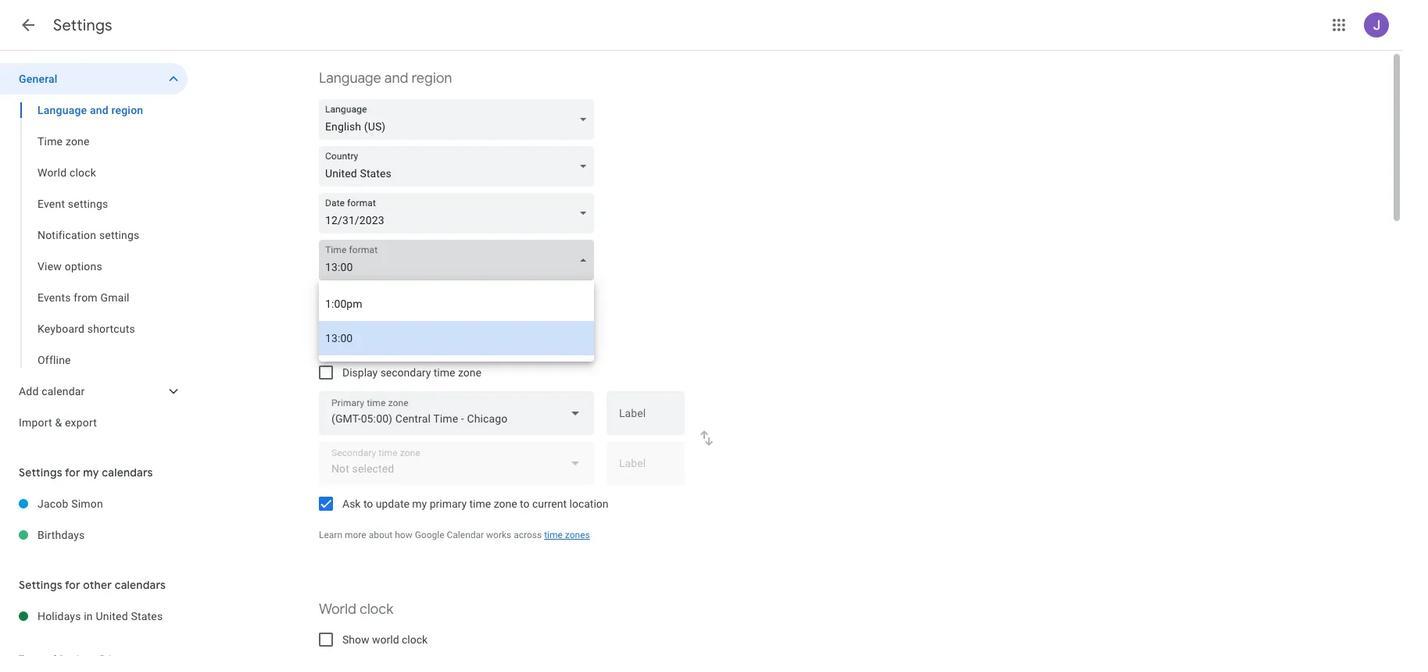 Task type: vqa. For each thing, say whether or not it's contained in the screenshot.
second Minutes in advance for notification number field from the bottom of the 'Notifications' ELEMENT
no



Task type: locate. For each thing, give the bounding box(es) containing it.
my
[[83, 466, 99, 480], [412, 498, 427, 511]]

1 vertical spatial settings
[[99, 229, 140, 242]]

settings for notification settings
[[99, 229, 140, 242]]

calendars for settings for my calendars
[[102, 466, 153, 480]]

settings for my calendars tree
[[0, 489, 188, 551]]

0 vertical spatial world clock
[[38, 167, 96, 179]]

0 vertical spatial language and region
[[319, 70, 452, 88]]

2 horizontal spatial time
[[544, 530, 563, 541]]

1 for from the top
[[65, 466, 80, 480]]

time
[[434, 367, 455, 379], [470, 498, 491, 511], [544, 530, 563, 541]]

clock
[[69, 167, 96, 179], [360, 601, 393, 619], [402, 634, 428, 647]]

and
[[385, 70, 408, 88], [90, 104, 109, 116]]

time left zones
[[544, 530, 563, 541]]

world
[[38, 167, 67, 179], [319, 601, 356, 619]]

1 horizontal spatial my
[[412, 498, 427, 511]]

birthdays link
[[38, 520, 188, 551]]

time
[[38, 135, 63, 148], [319, 334, 350, 352]]

across
[[514, 530, 542, 541]]

0 vertical spatial time
[[434, 367, 455, 379]]

0 horizontal spatial clock
[[69, 167, 96, 179]]

Label for primary time zone. text field
[[619, 408, 672, 430]]

world up event
[[38, 167, 67, 179]]

for for my
[[65, 466, 80, 480]]

1 horizontal spatial time
[[470, 498, 491, 511]]

settings up notification settings
[[68, 198, 108, 210]]

zone
[[66, 135, 90, 148], [353, 334, 384, 352], [458, 367, 482, 379], [494, 498, 517, 511]]

ask
[[342, 498, 361, 511]]

time up event
[[38, 135, 63, 148]]

0 vertical spatial world
[[38, 167, 67, 179]]

time zone inside tree
[[38, 135, 90, 148]]

for
[[65, 466, 80, 480], [65, 579, 80, 593]]

0 horizontal spatial language and region
[[38, 104, 143, 116]]

import & export
[[19, 417, 97, 429]]

secondary
[[380, 367, 431, 379]]

settings up jacob
[[19, 466, 62, 480]]

1 vertical spatial time
[[470, 498, 491, 511]]

0 horizontal spatial world
[[38, 167, 67, 179]]

works
[[486, 530, 512, 541]]

1 vertical spatial calendars
[[115, 579, 166, 593]]

0 vertical spatial settings
[[53, 16, 112, 35]]

learn more about how google calendar works across time zones
[[319, 530, 590, 541]]

2 vertical spatial time
[[544, 530, 563, 541]]

0 vertical spatial for
[[65, 466, 80, 480]]

display secondary time zone
[[342, 367, 482, 379]]

2 to from the left
[[520, 498, 530, 511]]

time zones link
[[544, 530, 590, 541]]

2 for from the top
[[65, 579, 80, 593]]

time down 13:00 option
[[434, 367, 455, 379]]

1 horizontal spatial time
[[319, 334, 350, 352]]

add
[[19, 385, 39, 398]]

calendar
[[42, 385, 85, 398]]

events
[[38, 292, 71, 304]]

None field
[[319, 99, 600, 140], [319, 146, 600, 187], [319, 193, 600, 234], [319, 240, 600, 281], [319, 392, 594, 435], [319, 99, 600, 140], [319, 146, 600, 187], [319, 193, 600, 234], [319, 240, 600, 281], [319, 392, 594, 435]]

display
[[342, 367, 378, 379]]

1:00pm option
[[319, 287, 594, 321]]

about
[[369, 530, 393, 541]]

1 vertical spatial language and region
[[38, 104, 143, 116]]

zone down 13:00 option
[[458, 367, 482, 379]]

0 horizontal spatial time zone
[[38, 135, 90, 148]]

0 horizontal spatial and
[[90, 104, 109, 116]]

other
[[83, 579, 112, 593]]

clock up event settings
[[69, 167, 96, 179]]

show
[[342, 634, 369, 647]]

1 horizontal spatial time zone
[[319, 334, 384, 352]]

language and region
[[319, 70, 452, 88], [38, 104, 143, 116]]

1 vertical spatial world clock
[[319, 601, 393, 619]]

calendars up states
[[115, 579, 166, 593]]

options
[[65, 260, 102, 273]]

1 vertical spatial language
[[38, 104, 87, 116]]

holidays in united states
[[38, 611, 163, 623]]

offline
[[38, 354, 71, 367]]

settings
[[53, 16, 112, 35], [19, 466, 62, 480], [19, 579, 62, 593]]

my right update at the bottom of the page
[[412, 498, 427, 511]]

for for other
[[65, 579, 80, 593]]

language
[[319, 70, 381, 88], [38, 104, 87, 116]]

2 vertical spatial settings
[[19, 579, 62, 593]]

0 horizontal spatial time
[[434, 367, 455, 379]]

1 horizontal spatial language
[[319, 70, 381, 88]]

shortcuts
[[87, 323, 135, 335]]

0 horizontal spatial time
[[38, 135, 63, 148]]

clock right world
[[402, 634, 428, 647]]

1 vertical spatial my
[[412, 498, 427, 511]]

0 vertical spatial time zone
[[38, 135, 90, 148]]

to
[[363, 498, 373, 511], [520, 498, 530, 511]]

calendar
[[447, 530, 484, 541]]

current
[[532, 498, 567, 511]]

0 horizontal spatial world clock
[[38, 167, 96, 179]]

time zone
[[38, 135, 90, 148], [319, 334, 384, 352]]

0 vertical spatial and
[[385, 70, 408, 88]]

for left other
[[65, 579, 80, 593]]

settings for settings for other calendars
[[19, 579, 62, 593]]

group
[[0, 95, 188, 376]]

tree containing general
[[0, 63, 188, 439]]

birthdays tree item
[[0, 520, 188, 551]]

calendars up jacob simon "tree item"
[[102, 466, 153, 480]]

region
[[412, 70, 452, 88], [111, 104, 143, 116]]

my up jacob simon "tree item"
[[83, 466, 99, 480]]

world inside group
[[38, 167, 67, 179]]

1 vertical spatial time
[[319, 334, 350, 352]]

1 vertical spatial world
[[319, 601, 356, 619]]

1 horizontal spatial to
[[520, 498, 530, 511]]

0 vertical spatial my
[[83, 466, 99, 480]]

0 vertical spatial settings
[[68, 198, 108, 210]]

settings for settings
[[53, 16, 112, 35]]

0 vertical spatial calendars
[[102, 466, 153, 480]]

calendars
[[102, 466, 153, 480], [115, 579, 166, 593]]

how
[[395, 530, 413, 541]]

world up 'show' at the bottom left of page
[[319, 601, 356, 619]]

keyboard
[[38, 323, 85, 335]]

settings for event settings
[[68, 198, 108, 210]]

2 horizontal spatial clock
[[402, 634, 428, 647]]

1 horizontal spatial world clock
[[319, 601, 393, 619]]

0 horizontal spatial to
[[363, 498, 373, 511]]

time zone up event settings
[[38, 135, 90, 148]]

0 horizontal spatial region
[[111, 104, 143, 116]]

states
[[131, 611, 163, 623]]

clock up show world clock
[[360, 601, 393, 619]]

world clock up event settings
[[38, 167, 96, 179]]

to right "ask"
[[363, 498, 373, 511]]

0 vertical spatial clock
[[69, 167, 96, 179]]

settings right go back icon
[[53, 16, 112, 35]]

tree
[[0, 63, 188, 439]]

settings up options
[[99, 229, 140, 242]]

1 horizontal spatial clock
[[360, 601, 393, 619]]

settings
[[68, 198, 108, 210], [99, 229, 140, 242]]

export
[[65, 417, 97, 429]]

event
[[38, 198, 65, 210]]

birthdays
[[38, 529, 85, 542]]

0 vertical spatial time
[[38, 135, 63, 148]]

1 vertical spatial settings
[[19, 466, 62, 480]]

to left 'current'
[[520, 498, 530, 511]]

time zone up display
[[319, 334, 384, 352]]

time right primary
[[470, 498, 491, 511]]

time up display
[[319, 334, 350, 352]]

world clock up 'show' at the bottom left of page
[[319, 601, 393, 619]]

1 vertical spatial for
[[65, 579, 80, 593]]

keyboard shortcuts
[[38, 323, 135, 335]]

events from gmail
[[38, 292, 130, 304]]

for up jacob simon
[[65, 466, 80, 480]]

1 vertical spatial region
[[111, 104, 143, 116]]

1 horizontal spatial region
[[412, 70, 452, 88]]

world clock
[[38, 167, 96, 179], [319, 601, 393, 619]]

1 horizontal spatial language and region
[[319, 70, 452, 88]]

settings up 'holidays'
[[19, 579, 62, 593]]



Task type: describe. For each thing, give the bounding box(es) containing it.
13:00 option
[[319, 321, 594, 356]]

in
[[84, 611, 93, 623]]

show world clock
[[342, 634, 428, 647]]

Label for secondary time zone. text field
[[619, 458, 672, 480]]

zones
[[565, 530, 590, 541]]

&
[[55, 417, 62, 429]]

jacob simon
[[38, 498, 103, 511]]

add calendar
[[19, 385, 85, 398]]

settings for settings for my calendars
[[19, 466, 62, 480]]

holidays in united states link
[[38, 601, 188, 633]]

general
[[19, 73, 58, 85]]

0 vertical spatial region
[[412, 70, 452, 88]]

0 horizontal spatial language
[[38, 104, 87, 116]]

event settings
[[38, 198, 108, 210]]

2 vertical spatial clock
[[402, 634, 428, 647]]

settings for other calendars
[[19, 579, 166, 593]]

0 horizontal spatial my
[[83, 466, 99, 480]]

from
[[74, 292, 98, 304]]

primary
[[430, 498, 467, 511]]

1 vertical spatial time zone
[[319, 334, 384, 352]]

zone up works at left bottom
[[494, 498, 517, 511]]

view
[[38, 260, 62, 273]]

view options
[[38, 260, 102, 273]]

settings for my calendars
[[19, 466, 153, 480]]

time inside tree
[[38, 135, 63, 148]]

0 vertical spatial language
[[319, 70, 381, 88]]

region inside tree
[[111, 104, 143, 116]]

settings heading
[[53, 16, 112, 35]]

world
[[372, 634, 399, 647]]

1 horizontal spatial world
[[319, 601, 356, 619]]

1 to from the left
[[363, 498, 373, 511]]

google
[[415, 530, 445, 541]]

group containing language and region
[[0, 95, 188, 376]]

1 horizontal spatial and
[[385, 70, 408, 88]]

notification
[[38, 229, 96, 242]]

general tree item
[[0, 63, 188, 95]]

more
[[345, 530, 366, 541]]

learn
[[319, 530, 342, 541]]

jacob
[[38, 498, 68, 511]]

import
[[19, 417, 52, 429]]

notification settings
[[38, 229, 140, 242]]

time format list box
[[319, 281, 594, 362]]

1 vertical spatial clock
[[360, 601, 393, 619]]

update
[[376, 498, 410, 511]]

simon
[[71, 498, 103, 511]]

united
[[96, 611, 128, 623]]

holidays in united states tree item
[[0, 601, 188, 633]]

calendars for settings for other calendars
[[115, 579, 166, 593]]

location
[[570, 498, 609, 511]]

gmail
[[100, 292, 130, 304]]

holidays
[[38, 611, 81, 623]]

zone up event settings
[[66, 135, 90, 148]]

1 vertical spatial and
[[90, 104, 109, 116]]

ask to update my primary time zone to current location
[[342, 498, 609, 511]]

go back image
[[19, 16, 38, 34]]

jacob simon tree item
[[0, 489, 188, 520]]

zone up display
[[353, 334, 384, 352]]



